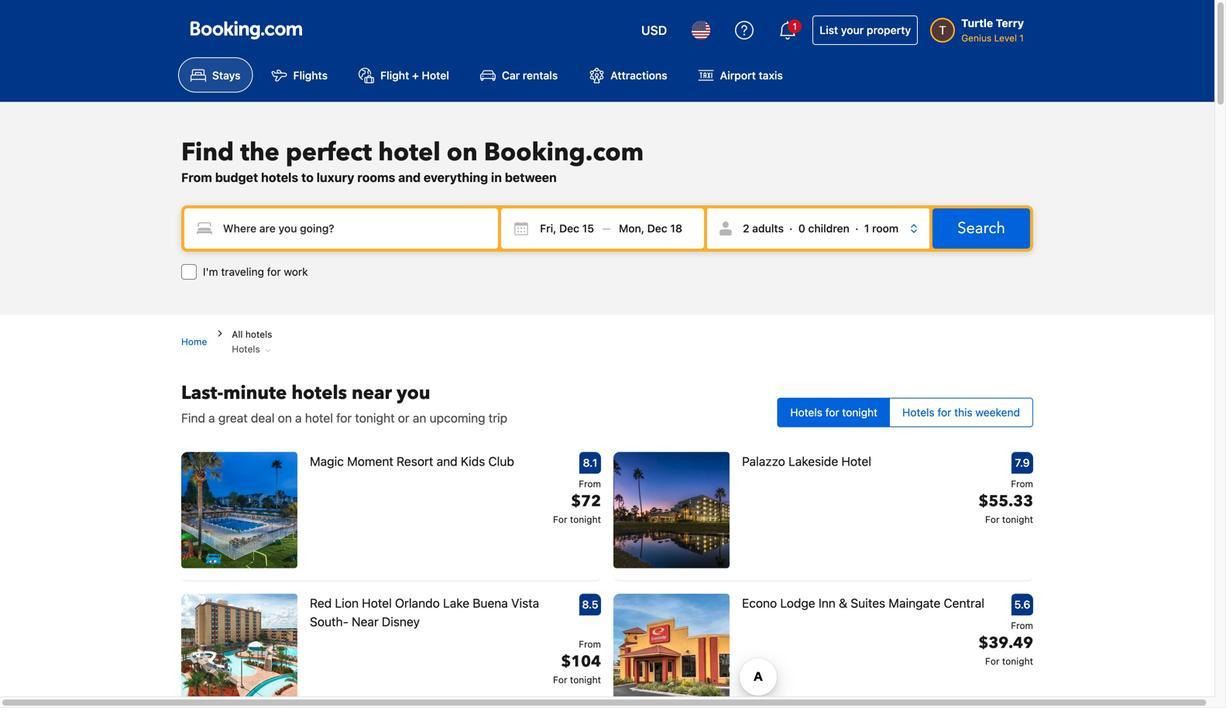 Task type: describe. For each thing, give the bounding box(es) containing it.
none search field containing search
[[181, 205, 1034, 280]]

2 a from the left
[[295, 411, 302, 426]]

maingate
[[889, 596, 941, 611]]

for for $104
[[553, 675, 568, 686]]

2
[[743, 222, 750, 235]]

1 inside search box
[[865, 222, 870, 235]]

scored 5.6 element
[[1012, 594, 1034, 616]]

and inside "find the perfect hotel on booking.com from budget hotels to luxury rooms and everything in between"
[[398, 170, 421, 185]]

tonight for $39.49
[[1003, 656, 1034, 667]]

Type your destination search field
[[184, 208, 498, 249]]

i'm
[[203, 265, 218, 278]]

usd button
[[632, 12, 677, 49]]

orlando
[[395, 596, 440, 611]]

all hotels link
[[232, 329, 272, 340]]

from $72 for tonight
[[553, 479, 601, 525]]

1 inside turtle terry genius level 1
[[1020, 33, 1025, 43]]

econo lodge inn & suites maingate central
[[742, 596, 985, 611]]

lodge
[[781, 596, 816, 611]]

inn
[[819, 596, 836, 611]]

svg image for fri,
[[514, 221, 529, 236]]

taxis
[[759, 69, 783, 82]]

fri, dec 15
[[540, 222, 594, 235]]

on inside "find the perfect hotel on booking.com from budget hotels to luxury rooms and everything in between"
[[447, 135, 478, 169]]

room
[[873, 222, 899, 235]]

1 button
[[770, 12, 807, 49]]

in
[[491, 170, 502, 185]]

weekend
[[976, 406, 1021, 419]]

children
[[809, 222, 850, 235]]

for up lakeside
[[826, 406, 840, 419]]

or
[[398, 411, 410, 426]]

palazzo lakeside hotel
[[742, 454, 872, 469]]

$72
[[571, 491, 601, 512]]

an
[[413, 411, 427, 426]]

magic
[[310, 454, 344, 469]]

$39.49
[[979, 633, 1034, 654]]

buena
[[473, 596, 508, 611]]

near
[[352, 615, 379, 629]]

$55.33
[[979, 491, 1034, 512]]

luxury
[[317, 170, 355, 185]]

from for $104
[[579, 639, 601, 650]]

list
[[820, 24, 839, 36]]

find the perfect hotel on booking.com from budget hotels to luxury rooms and everything in between
[[181, 135, 644, 185]]

car
[[502, 69, 520, 82]]

this
[[955, 406, 973, 419]]

hotels for hotels for this weekend
[[903, 406, 935, 419]]

for left this
[[938, 406, 952, 419]]

turtle terry genius level 1
[[962, 17, 1025, 43]]

dec for 18
[[648, 222, 668, 235]]

scored 7.9 element
[[1012, 452, 1034, 474]]

scored 8.1 element
[[580, 452, 601, 474]]

+
[[412, 69, 419, 82]]

tonight inside last-minute hotels near you find a great deal on a hotel for tonight or an upcoming trip
[[355, 411, 395, 426]]

red lion hotel orlando lake buena vista south- near disney image
[[181, 594, 298, 708]]

mon,
[[619, 222, 645, 235]]

for inside last-minute hotels near you find a great deal on a hotel for tonight or an upcoming trip
[[336, 411, 352, 426]]

rooms
[[358, 170, 396, 185]]

you
[[397, 381, 431, 406]]

from $39.49 for tonight
[[979, 620, 1034, 667]]

airport
[[720, 69, 756, 82]]

magic moment resort and kids club image
[[181, 452, 298, 569]]

south-
[[310, 615, 349, 629]]

attractions link
[[577, 57, 680, 92]]

5.6
[[1015, 598, 1031, 611]]

15
[[583, 222, 594, 235]]

trip
[[489, 411, 508, 426]]

resort
[[397, 454, 434, 469]]

all hotels
[[232, 329, 272, 340]]

vista
[[512, 596, 540, 611]]

and inside 'link'
[[437, 454, 458, 469]]

1 · from the left
[[790, 222, 793, 235]]

central
[[944, 596, 985, 611]]

upcoming
[[430, 411, 486, 426]]

stays
[[212, 69, 241, 82]]

from for $72
[[579, 479, 601, 490]]

home link
[[181, 335, 207, 349]]

lake
[[443, 596, 470, 611]]

search button
[[933, 208, 1031, 249]]

stays link
[[178, 57, 253, 92]]

magic moment resort and kids club link
[[310, 452, 515, 477]]

turtle
[[962, 17, 994, 29]]

genius
[[962, 33, 992, 43]]

flights
[[293, 69, 328, 82]]

traveling
[[221, 265, 264, 278]]

find inside "find the perfect hotel on booking.com from budget hotels to luxury rooms and everything in between"
[[181, 135, 234, 169]]

near
[[352, 381, 392, 406]]

flight + hotel
[[381, 69, 449, 82]]

hotels for this weekend
[[903, 406, 1021, 419]]

hotels for hotels
[[232, 344, 263, 355]]

18
[[671, 222, 683, 235]]

from inside "find the perfect hotel on booking.com from budget hotels to luxury rooms and everything in between"
[[181, 170, 212, 185]]

2 · from the left
[[856, 222, 859, 235]]

lion
[[335, 596, 359, 611]]

suites
[[851, 596, 886, 611]]

fri,
[[540, 222, 557, 235]]

booking.com online hotel reservations image
[[191, 21, 302, 40]]

on inside last-minute hotels near you find a great deal on a hotel for tonight or an upcoming trip
[[278, 411, 292, 426]]

for for $55.33
[[986, 514, 1000, 525]]

work
[[284, 265, 308, 278]]

the
[[240, 135, 280, 169]]



Task type: locate. For each thing, give the bounding box(es) containing it.
tonight inside from $39.49 for tonight
[[1003, 656, 1034, 667]]

1 vertical spatial and
[[437, 454, 458, 469]]

0 vertical spatial find
[[181, 135, 234, 169]]

booking.com
[[484, 135, 644, 169]]

1 horizontal spatial svg image
[[619, 221, 635, 236]]

hotel
[[422, 69, 449, 82], [842, 454, 872, 469], [362, 596, 392, 611]]

1 vertical spatial 1
[[1020, 33, 1025, 43]]

palazzo
[[742, 454, 786, 469]]

0 vertical spatial hotel
[[378, 135, 441, 169]]

1
[[793, 21, 797, 32], [1020, 33, 1025, 43], [865, 222, 870, 235]]

0 vertical spatial hotels
[[261, 170, 299, 185]]

from down scored 5.6 element
[[1012, 620, 1034, 631]]

between
[[505, 170, 557, 185]]

1 vertical spatial hotel
[[842, 454, 872, 469]]

0 horizontal spatial hotel
[[362, 596, 392, 611]]

0 horizontal spatial on
[[278, 411, 292, 426]]

from left the budget
[[181, 170, 212, 185]]

hotels down all hotels
[[232, 344, 263, 355]]

club
[[489, 454, 515, 469]]

for inside the from $104 for tonight
[[553, 675, 568, 686]]

find
[[181, 135, 234, 169], [181, 411, 205, 426]]

great
[[218, 411, 248, 426]]

8.5
[[582, 598, 599, 611]]

2 horizontal spatial 1
[[1020, 33, 1025, 43]]

svg image left the fri,
[[514, 221, 529, 236]]

0 horizontal spatial ·
[[790, 222, 793, 235]]

0
[[799, 222, 806, 235]]

for
[[553, 514, 568, 525], [986, 514, 1000, 525], [986, 656, 1000, 667], [553, 675, 568, 686]]

0 horizontal spatial and
[[398, 170, 421, 185]]

0 horizontal spatial hotel
[[305, 411, 333, 426]]

dec for 15
[[560, 222, 580, 235]]

palazzo lakeside hotel image
[[614, 452, 730, 569]]

1 horizontal spatial hotel
[[422, 69, 449, 82]]

deal
[[251, 411, 275, 426]]

palazzo lakeside hotel link
[[742, 452, 872, 477]]

last-
[[181, 381, 223, 406]]

for down near
[[336, 411, 352, 426]]

1 horizontal spatial 1
[[865, 222, 870, 235]]

from up $72
[[579, 479, 601, 490]]

for inside from $39.49 for tonight
[[986, 656, 1000, 667]]

for inside search box
[[267, 265, 281, 278]]

hotel right lakeside
[[842, 454, 872, 469]]

from inside the from $104 for tonight
[[579, 639, 601, 650]]

1 horizontal spatial ·
[[856, 222, 859, 235]]

moment
[[347, 454, 394, 469]]

red lion hotel orlando lake buena vista south- near disney
[[310, 596, 540, 629]]

from inside from $55.33 for tonight
[[1012, 479, 1034, 490]]

0 vertical spatial hotel
[[422, 69, 449, 82]]

level
[[995, 33, 1018, 43]]

0 vertical spatial on
[[447, 135, 478, 169]]

dec
[[560, 222, 580, 235], [648, 222, 668, 235]]

car rentals link
[[468, 57, 571, 92]]

perfect
[[286, 135, 372, 169]]

svg image
[[514, 221, 529, 236], [619, 221, 635, 236]]

·
[[790, 222, 793, 235], [856, 222, 859, 235]]

last-minute hotels near you find a great deal on a hotel for tonight or an upcoming trip
[[181, 381, 508, 426]]

svg image for mon,
[[619, 221, 635, 236]]

on
[[447, 135, 478, 169], [278, 411, 292, 426]]

0 vertical spatial 1
[[793, 21, 797, 32]]

adults
[[753, 222, 784, 235]]

2 horizontal spatial hotels
[[903, 406, 935, 419]]

find inside last-minute hotels near you find a great deal on a hotel for tonight or an upcoming trip
[[181, 411, 205, 426]]

flights link
[[259, 57, 340, 92]]

0 horizontal spatial hotels
[[232, 344, 263, 355]]

hotels up hotels link
[[246, 329, 272, 340]]

and left kids
[[437, 454, 458, 469]]

list your property link
[[813, 16, 919, 45]]

1 horizontal spatial a
[[295, 411, 302, 426]]

· left 0
[[790, 222, 793, 235]]

mon, dec 18
[[619, 222, 683, 235]]

find down last-
[[181, 411, 205, 426]]

red lion hotel orlando lake buena vista south- near disney link
[[310, 594, 567, 638]]

a left great
[[209, 411, 215, 426]]

None search field
[[181, 205, 1034, 280]]

from down scored 7.9 element
[[1012, 479, 1034, 490]]

2 horizontal spatial hotel
[[842, 454, 872, 469]]

1 dec from the left
[[560, 222, 580, 235]]

tonight for $104
[[570, 675, 601, 686]]

1 vertical spatial hotels
[[246, 329, 272, 340]]

1 left room
[[865, 222, 870, 235]]

from inside from $72 for tonight
[[579, 479, 601, 490]]

1 inside button
[[793, 21, 797, 32]]

7.9
[[1016, 457, 1030, 469]]

hotels inside last-minute hotels near you find a great deal on a hotel for tonight or an upcoming trip
[[292, 381, 347, 406]]

tonight for $72
[[570, 514, 601, 525]]

tonight down $104
[[570, 675, 601, 686]]

1 horizontal spatial and
[[437, 454, 458, 469]]

tonight down $55.33
[[1003, 514, 1034, 525]]

hotels
[[232, 344, 263, 355], [791, 406, 823, 419], [903, 406, 935, 419]]

dec left 15
[[560, 222, 580, 235]]

i'm traveling for work
[[203, 265, 308, 278]]

scored 8.5 element
[[580, 594, 601, 616]]

svg image right 15
[[619, 221, 635, 236]]

8.1
[[583, 457, 598, 469]]

car rentals
[[502, 69, 558, 82]]

from up $104
[[579, 639, 601, 650]]

econo lodge inn & suites maingate central link
[[742, 594, 985, 619]]

1 vertical spatial on
[[278, 411, 292, 426]]

for inside from $72 for tonight
[[553, 514, 568, 525]]

on right deal
[[278, 411, 292, 426]]

search
[[958, 218, 1006, 239]]

usd
[[642, 23, 667, 38]]

1 horizontal spatial dec
[[648, 222, 668, 235]]

hotel up near
[[362, 596, 392, 611]]

from $55.33 for tonight
[[979, 479, 1034, 525]]

tonight up "palazzo lakeside hotel" at the right of page
[[843, 406, 878, 419]]

2 svg image from the left
[[619, 221, 635, 236]]

1 left list
[[793, 21, 797, 32]]

$104
[[561, 651, 601, 673]]

tonight inside from $55.33 for tonight
[[1003, 514, 1034, 525]]

tonight down $72
[[570, 514, 601, 525]]

minute
[[223, 381, 287, 406]]

1 horizontal spatial hotels
[[791, 406, 823, 419]]

hotel inside last-minute hotels near you find a great deal on a hotel for tonight or an upcoming trip
[[305, 411, 333, 426]]

hotels inside "find the perfect hotel on booking.com from budget hotels to luxury rooms and everything in between"
[[261, 170, 299, 185]]

hotels
[[261, 170, 299, 185], [246, 329, 272, 340], [292, 381, 347, 406]]

tonight down $39.49 at the right of page
[[1003, 656, 1034, 667]]

econo lodge inn & suites maingate central image
[[614, 594, 730, 708]]

&
[[839, 596, 848, 611]]

2 vertical spatial 1
[[865, 222, 870, 235]]

hotel
[[378, 135, 441, 169], [305, 411, 333, 426]]

for for $39.49
[[986, 656, 1000, 667]]

find up the budget
[[181, 135, 234, 169]]

1 vertical spatial find
[[181, 411, 205, 426]]

list your property
[[820, 24, 912, 36]]

0 vertical spatial and
[[398, 170, 421, 185]]

from $104 for tonight
[[553, 639, 601, 686]]

hotel right +
[[422, 69, 449, 82]]

dec left 18 on the right of the page
[[648, 222, 668, 235]]

2 vertical spatial hotels
[[292, 381, 347, 406]]

a
[[209, 411, 215, 426], [295, 411, 302, 426]]

2 dec from the left
[[648, 222, 668, 235]]

0 horizontal spatial svg image
[[514, 221, 529, 236]]

2 vertical spatial hotel
[[362, 596, 392, 611]]

hotels left the to
[[261, 170, 299, 185]]

terry
[[996, 17, 1025, 29]]

hotel up rooms
[[378, 135, 441, 169]]

0 horizontal spatial 1
[[793, 21, 797, 32]]

1 horizontal spatial hotel
[[378, 135, 441, 169]]

home
[[181, 336, 207, 347]]

hotel for $55.33
[[842, 454, 872, 469]]

2 adults · 0 children · 1 room
[[743, 222, 899, 235]]

1 horizontal spatial on
[[447, 135, 478, 169]]

1 right level
[[1020, 33, 1025, 43]]

tonight inside from $72 for tonight
[[570, 514, 601, 525]]

rentals
[[523, 69, 558, 82]]

from for $55.33
[[1012, 479, 1034, 490]]

tonight down near
[[355, 411, 395, 426]]

a right deal
[[295, 411, 302, 426]]

airport taxis link
[[686, 57, 796, 92]]

to
[[301, 170, 314, 185]]

1 find from the top
[[181, 135, 234, 169]]

2 find from the top
[[181, 411, 205, 426]]

hotel inside red lion hotel orlando lake buena vista south- near disney
[[362, 596, 392, 611]]

budget
[[215, 170, 258, 185]]

flight
[[381, 69, 409, 82]]

for inside from $55.33 for tonight
[[986, 514, 1000, 525]]

for left work
[[267, 265, 281, 278]]

everything
[[424, 170, 488, 185]]

disney
[[382, 615, 420, 629]]

0 horizontal spatial a
[[209, 411, 215, 426]]

on up 'everything'
[[447, 135, 478, 169]]

econo
[[742, 596, 777, 611]]

tonight inside the from $104 for tonight
[[570, 675, 601, 686]]

magic moment resort and kids club
[[310, 454, 515, 469]]

hotels left near
[[292, 381, 347, 406]]

hotels for hotels for tonight
[[791, 406, 823, 419]]

flight + hotel link
[[346, 57, 462, 92]]

hotel up magic
[[305, 411, 333, 426]]

hotels for tonight
[[791, 406, 878, 419]]

from inside from $39.49 for tonight
[[1012, 620, 1034, 631]]

airport taxis
[[720, 69, 783, 82]]

· right children
[[856, 222, 859, 235]]

and right rooms
[[398, 170, 421, 185]]

tonight for $55.33
[[1003, 514, 1034, 525]]

your
[[842, 24, 864, 36]]

hotels up "palazzo lakeside hotel" at the right of page
[[791, 406, 823, 419]]

hotels link
[[232, 344, 274, 356]]

hotel inside "find the perfect hotel on booking.com from budget hotels to luxury rooms and everything in between"
[[378, 135, 441, 169]]

lakeside
[[789, 454, 839, 469]]

1 a from the left
[[209, 411, 215, 426]]

property
[[867, 24, 912, 36]]

1 svg image from the left
[[514, 221, 529, 236]]

hotel for $104
[[362, 596, 392, 611]]

from for $39.49
[[1012, 620, 1034, 631]]

1 vertical spatial hotel
[[305, 411, 333, 426]]

for for $72
[[553, 514, 568, 525]]

hotels left this
[[903, 406, 935, 419]]

0 horizontal spatial dec
[[560, 222, 580, 235]]

kids
[[461, 454, 485, 469]]



Task type: vqa. For each thing, say whether or not it's contained in the screenshot.


